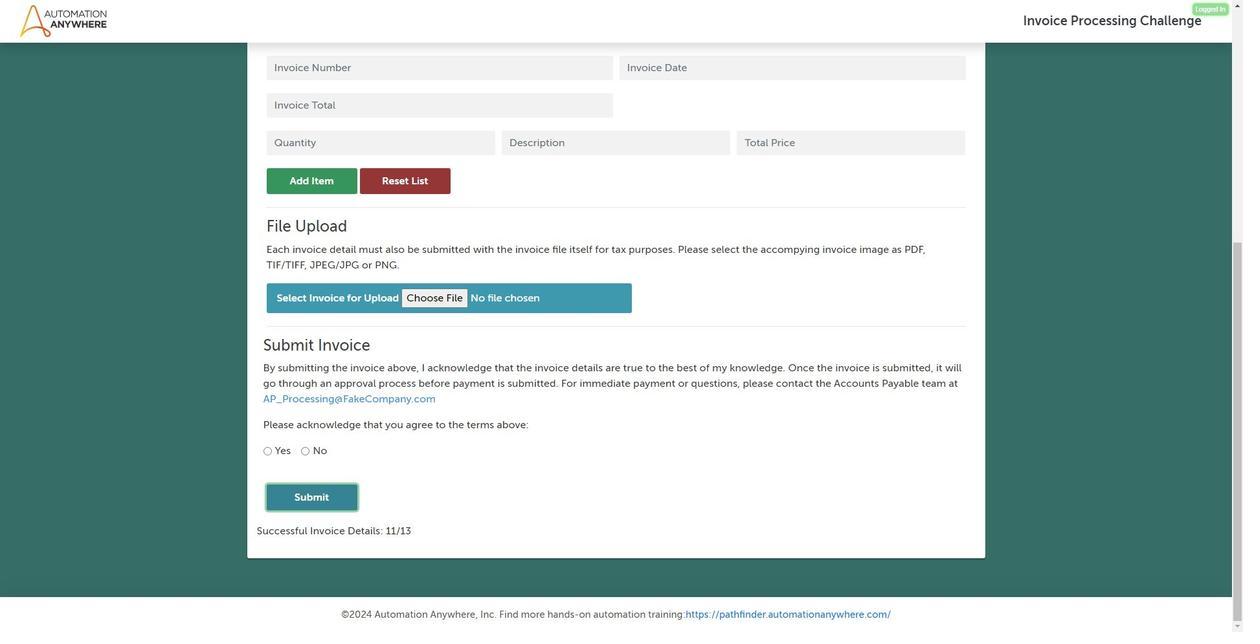 Task type: describe. For each thing, give the bounding box(es) containing it.
Total Price text field
[[737, 131, 966, 155]]

Invoice Number text field
[[266, 56, 613, 80]]

Invoice Total text field
[[266, 93, 613, 118]]

Quantity text field
[[266, 131, 495, 155]]



Task type: locate. For each thing, give the bounding box(es) containing it.
Description text field
[[502, 131, 730, 155]]

header logo image
[[20, 5, 110, 38]]

Invoice Date text field
[[619, 56, 966, 80]]

None file field
[[401, 289, 622, 308]]

None radio
[[263, 447, 272, 456], [301, 447, 310, 456], [263, 447, 272, 456], [301, 447, 310, 456]]



Task type: vqa. For each thing, say whether or not it's contained in the screenshot.
file field on the top
yes



